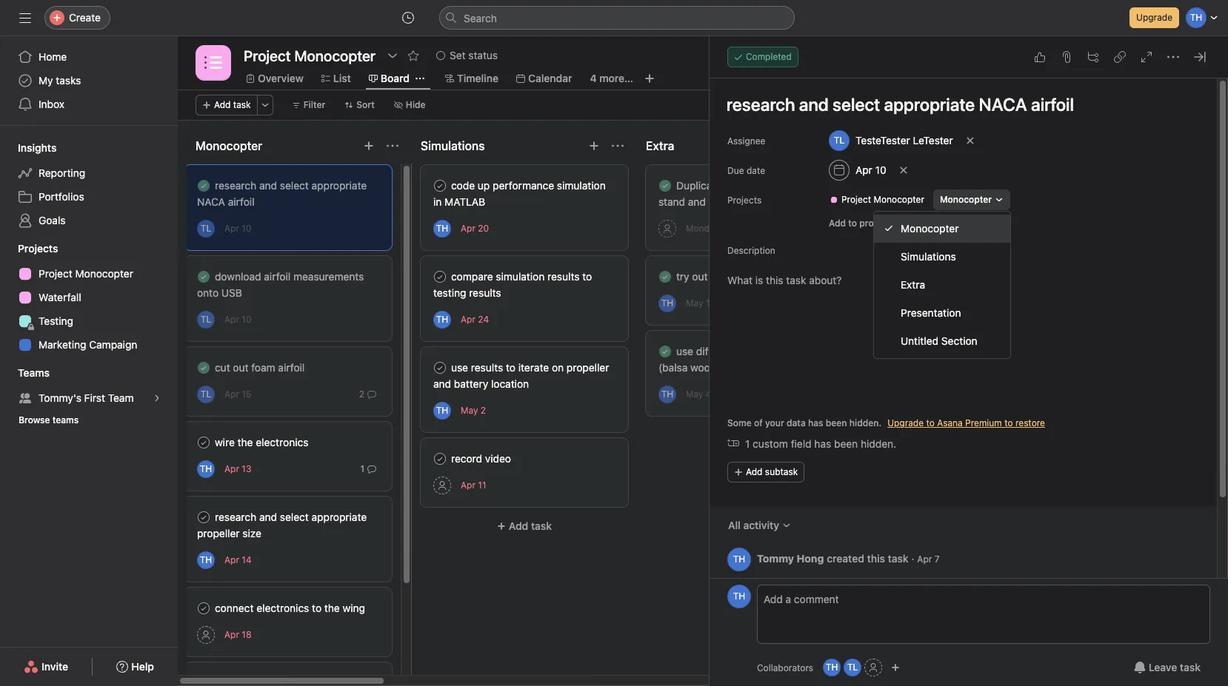 Task type: vqa. For each thing, say whether or not it's contained in the screenshot.
At Mention image
no



Task type: describe. For each thing, give the bounding box(es) containing it.
collaborators
[[757, 663, 814, 674]]

completed checkbox for use different materials for wing (balsa wood?)
[[656, 343, 674, 361]]

apr for cut out foam airfoil
[[224, 389, 239, 400]]

tl inside research and select appropriate naca airfoil dialog
[[848, 662, 858, 673]]

portfolios link
[[9, 185, 169, 209]]

your
[[765, 418, 784, 429]]

1 test from the left
[[737, 179, 755, 192]]

apr 10 button for naca
[[224, 223, 252, 234]]

show
[[757, 584, 782, 596]]

completed checkbox for research and select appropriate propeller size
[[195, 509, 213, 527]]

th for wire the electronics
[[200, 463, 212, 475]]

tl button left add or remove collaborators icon
[[844, 659, 862, 677]]

apr 10 button
[[822, 157, 893, 184]]

2 inside button
[[359, 389, 365, 400]]

Search tasks, projects, and more text field
[[439, 6, 795, 30]]

invite button
[[14, 654, 78, 681]]

may 2
[[461, 405, 486, 416]]

connect
[[215, 602, 254, 615]]

teams
[[18, 367, 50, 379]]

restore
[[1016, 418, 1045, 429]]

show 3 previous updates button
[[710, 578, 1217, 597]]

completed image for record video
[[431, 450, 449, 468]]

th left show
[[733, 591, 746, 602]]

apr 15
[[224, 389, 251, 400]]

1 button
[[357, 462, 379, 477]]

apr 14
[[224, 555, 252, 566]]

wing for use different materials for wing (balsa wood?)
[[802, 345, 825, 358]]

1 vertical spatial 4
[[706, 389, 712, 400]]

upgrade inside research and select appropriate naca airfoil dialog
[[888, 418, 924, 429]]

18
[[242, 630, 252, 641]]

add task for the top the add task button
[[214, 99, 251, 110]]

monocopter inside dropdown button
[[940, 194, 992, 205]]

download
[[215, 270, 261, 283]]

add subtask button
[[728, 462, 805, 483]]

compare simulation results to testing results
[[433, 270, 592, 299]]

of for test
[[724, 179, 734, 192]]

10 for onto
[[242, 314, 252, 325]]

hide
[[406, 99, 426, 110]]

home link
[[9, 45, 169, 69]]

simulation inside "code up performance simulation in matlab"
[[557, 179, 606, 192]]

apr 11 button
[[461, 480, 486, 491]]

11
[[478, 480, 486, 491]]

0 horizontal spatial record
[[451, 453, 482, 465]]

performance
[[493, 179, 554, 192]]

premium
[[965, 418, 1002, 429]]

apr for code up performance simulation in matlab
[[461, 223, 476, 234]]

apr for wire the electronics
[[224, 464, 239, 475]]

completed image for code up performance simulation in matlab
[[431, 177, 449, 195]]

more section actions image for monocopter
[[387, 140, 399, 152]]

portfolios
[[39, 190, 84, 203]]

attachments: add a file to this task, research and select appropriate naca airfoil image
[[1061, 51, 1073, 63]]

full screen image
[[1141, 51, 1153, 63]]

usb
[[221, 287, 242, 299]]

0 vertical spatial has
[[808, 418, 824, 429]]

th button for use different materials for wing (balsa wood?)
[[659, 386, 676, 403]]

completed button
[[728, 47, 799, 67]]

completed checkbox for research and select appropriate naca airfoil
[[195, 177, 213, 195]]

set status button
[[430, 45, 505, 66]]

letester
[[913, 134, 953, 147]]

th for try out different propellers
[[661, 297, 674, 309]]

reporting link
[[9, 162, 169, 185]]

add or remove collaborators image
[[891, 664, 900, 673]]

add to starred image
[[408, 50, 419, 61]]

teams element
[[0, 360, 178, 434]]

1 horizontal spatial simulations
[[901, 250, 956, 263]]

set status
[[450, 49, 498, 61]]

add subtask
[[746, 467, 798, 478]]

projects inside "dropdown button"
[[18, 242, 58, 255]]

apr for record video
[[461, 480, 476, 491]]

th for use different materials for wing (balsa wood?)
[[661, 389, 674, 400]]

completed checkbox for cut out foam airfoil
[[195, 359, 213, 377]]

tommy's first team
[[39, 392, 134, 405]]

history image
[[402, 12, 414, 24]]

goals link
[[9, 209, 169, 233]]

tl for cut out foam airfoil
[[201, 389, 211, 400]]

simulation inside compare simulation results to testing results
[[496, 270, 545, 283]]

task inside leave task button
[[1180, 662, 1201, 674]]

th button for try out different propellers
[[659, 295, 676, 312]]

leave
[[1149, 662, 1177, 674]]

insights
[[18, 142, 57, 154]]

th button down all
[[728, 548, 751, 572]]

wing inside duplicate of test wing using test stand and record results
[[758, 179, 781, 192]]

calendar
[[528, 72, 572, 84]]

use for and
[[451, 362, 468, 374]]

teams
[[52, 415, 79, 426]]

monocopter down the more actions icon
[[196, 139, 263, 153]]

apr 14 button
[[224, 555, 252, 566]]

description
[[728, 245, 776, 256]]

list link
[[321, 70, 351, 87]]

timeline
[[457, 72, 499, 84]]

1 vertical spatial the
[[324, 602, 340, 615]]

airfoil inside research and select appropriate naca airfoil
[[228, 196, 255, 208]]

project inside research and select appropriate naca airfoil dialog
[[842, 194, 871, 205]]

to inside 'use results to iterate on propeller and battery location'
[[506, 362, 516, 374]]

some of your data has been hidden. upgrade to asana premium to restore
[[728, 418, 1045, 429]]

th button for use results to iterate on propeller and battery location
[[433, 402, 451, 420]]

apr 10 for research and select appropriate naca airfoil
[[224, 223, 252, 234]]

field
[[791, 438, 812, 450]]

testetester
[[856, 134, 910, 147]]

apr inside tommy hong created this task · apr 7
[[917, 554, 932, 566]]

add to projects button
[[822, 213, 901, 234]]

may for different
[[686, 389, 703, 400]]

appropriate for research and select appropriate propeller size
[[312, 511, 367, 524]]

th for use results to iterate on propeller and battery location
[[436, 405, 448, 416]]

completed
[[746, 51, 792, 62]]

apr 15 button
[[224, 389, 251, 400]]

propellers
[[754, 270, 802, 283]]

completed image for use different materials for wing (balsa wood?)
[[656, 343, 674, 361]]

wire the electronics
[[215, 436, 309, 449]]

close details image
[[1194, 51, 1206, 63]]

th for compare simulation results to testing results
[[436, 314, 448, 325]]

use different materials for wing (balsa wood?)
[[659, 345, 825, 374]]

tl button for cut out foam airfoil
[[197, 386, 215, 403]]

10 for appropriate
[[242, 223, 252, 234]]

tommy's first team link
[[9, 387, 169, 410]]

to inside button
[[849, 218, 857, 229]]

waterfall link
[[9, 286, 169, 310]]

0 vertical spatial 1
[[706, 298, 710, 309]]

1 horizontal spatial extra
[[901, 279, 925, 291]]

and inside research and select appropriate propeller size
[[259, 511, 277, 524]]

section
[[942, 335, 978, 347]]

main content inside research and select appropriate naca airfoil dialog
[[710, 79, 1217, 672]]

completed image for research and select appropriate propeller size
[[195, 509, 213, 527]]

presentation
[[901, 307, 961, 319]]

inbox
[[39, 98, 64, 110]]

apr for research and select appropriate propeller size
[[224, 555, 239, 566]]

0 vertical spatial been
[[826, 418, 847, 429]]

wire
[[215, 436, 235, 449]]

add task for the rightmost the add task button
[[509, 520, 552, 533]]

24
[[478, 314, 489, 325]]

stand
[[659, 196, 685, 208]]

board link
[[369, 70, 410, 87]]

1 vertical spatial 2
[[481, 405, 486, 416]]

upgrade inside button
[[1137, 12, 1173, 23]]

tasks
[[56, 74, 81, 87]]

sort
[[357, 99, 375, 110]]

tommy hong link
[[757, 553, 824, 566]]

tab actions image
[[416, 74, 425, 83]]

upgrade button
[[1130, 7, 1180, 28]]

Task Name text field
[[717, 87, 1200, 122]]

completed image for duplicate of test wing using test stand and record results
[[656, 177, 674, 195]]

th for research and select appropriate propeller size
[[200, 555, 212, 566]]

completed checkbox for download airfoil measurements onto usb
[[195, 268, 213, 286]]

th right collaborators
[[826, 662, 838, 673]]

matlab
[[445, 196, 485, 208]]

apr for download airfoil measurements onto usb
[[224, 314, 239, 325]]

tl for download airfoil measurements onto usb
[[201, 314, 211, 325]]

inbox link
[[9, 93, 169, 116]]

monocopter inside projects element
[[75, 267, 133, 280]]

more actions for this task image
[[1168, 51, 1180, 63]]

to inside compare simulation results to testing results
[[583, 270, 592, 283]]

untitled
[[901, 335, 939, 347]]

up
[[478, 179, 490, 192]]

1 for 1 custom field has been hidden.
[[745, 438, 750, 450]]

board
[[381, 72, 410, 84]]

apr 18
[[224, 630, 252, 641]]

tl button for download airfoil measurements onto usb
[[197, 311, 215, 329]]

propeller inside research and select appropriate propeller size
[[197, 528, 240, 540]]

completed checkbox for wire the electronics
[[195, 434, 213, 452]]

results inside duplicate of test wing using test stand and record results
[[743, 196, 775, 208]]

on
[[552, 362, 564, 374]]

apr 11
[[461, 480, 486, 491]]

filter
[[304, 99, 325, 110]]

apr inside dropdown button
[[856, 164, 873, 176]]

browse teams
[[19, 415, 79, 426]]

testetester letester button
[[822, 127, 960, 154]]

completed image for compare simulation results to testing results
[[431, 268, 449, 286]]

add tab image
[[644, 73, 656, 84]]

created
[[827, 553, 865, 566]]

use results to iterate on propeller and battery location
[[433, 362, 609, 390]]

add subtask image
[[1088, 51, 1099, 63]]

propeller inside 'use results to iterate on propeller and battery location'
[[567, 362, 609, 374]]

monocopter option
[[874, 215, 1011, 243]]

testetester letester
[[856, 134, 953, 147]]

leave task button
[[1124, 655, 1211, 682]]

2 vertical spatial airfoil
[[278, 362, 305, 374]]

marketing campaign
[[39, 339, 137, 351]]



Task type: locate. For each thing, give the bounding box(es) containing it.
more section actions image
[[387, 140, 399, 152], [612, 140, 624, 152]]

0 vertical spatial add task
[[214, 99, 251, 110]]

1 horizontal spatial of
[[754, 418, 763, 429]]

0 horizontal spatial simulation
[[496, 270, 545, 283]]

0 horizontal spatial test
[[737, 179, 755, 192]]

appropriate inside research and select appropriate naca airfoil
[[312, 179, 367, 192]]

1 vertical spatial apr 10 button
[[224, 314, 252, 325]]

add task button down 11
[[421, 513, 628, 540]]

1 horizontal spatial add task button
[[421, 513, 628, 540]]

1 vertical spatial propeller
[[197, 528, 240, 540]]

appropriate for research and select appropriate naca airfoil
[[312, 179, 367, 192]]

airfoil inside the download airfoil measurements onto usb
[[264, 270, 291, 283]]

monocopter up the waterfall link
[[75, 267, 133, 280]]

different inside the 'use different materials for wing (balsa wood?)'
[[696, 345, 737, 358]]

apr 10 down testetester at the right of the page
[[856, 164, 887, 176]]

apr left 14
[[224, 555, 239, 566]]

1 vertical spatial airfoil
[[264, 270, 291, 283]]

1 vertical spatial add task button
[[421, 513, 628, 540]]

0 likes. click to like this task image
[[1034, 51, 1046, 63]]

0 horizontal spatial project monocopter link
[[9, 262, 169, 286]]

completed checkbox left cut
[[195, 359, 213, 377]]

apr 10 button down 'usb'
[[224, 314, 252, 325]]

out right try
[[692, 270, 708, 283]]

copy task link image
[[1114, 51, 1126, 63]]

projects down goals
[[18, 242, 58, 255]]

iterate
[[518, 362, 549, 374]]

0 vertical spatial upgrade
[[1137, 12, 1173, 23]]

appropriate down add task image
[[312, 179, 367, 192]]

1 vertical spatial select
[[280, 511, 309, 524]]

duplicate
[[676, 179, 722, 192]]

completed image up the in
[[431, 177, 449, 195]]

4 inside popup button
[[590, 72, 597, 84]]

0 horizontal spatial 2
[[359, 389, 365, 400]]

apr down testetester at the right of the page
[[856, 164, 873, 176]]

projects element
[[0, 236, 178, 360]]

2 test from the left
[[812, 179, 830, 192]]

select for size
[[280, 511, 309, 524]]

insights element
[[0, 135, 178, 236]]

0 vertical spatial may
[[686, 298, 703, 309]]

add for the rightmost the add task button
[[509, 520, 529, 533]]

battery
[[454, 378, 488, 390]]

simulations up code
[[421, 139, 485, 153]]

0 vertical spatial apr 10 button
[[224, 223, 252, 234]]

th down testing
[[436, 314, 448, 325]]

remove assignee image
[[966, 136, 975, 145]]

0 horizontal spatial extra
[[646, 139, 674, 153]]

tl down naca
[[201, 223, 211, 234]]

tommy hong created this task · apr 7
[[757, 553, 940, 566]]

1 vertical spatial has
[[815, 438, 831, 450]]

1 horizontal spatial use
[[676, 345, 694, 358]]

test down due date
[[737, 179, 755, 192]]

apr 13
[[224, 464, 251, 475]]

1 for 1 button
[[360, 463, 365, 475]]

may down try
[[686, 298, 703, 309]]

add task image
[[363, 140, 375, 152]]

of inside research and select appropriate naca airfoil dialog
[[754, 418, 763, 429]]

completed image for wire the electronics
[[195, 434, 213, 452]]

has
[[808, 418, 824, 429], [815, 438, 831, 450]]

may
[[686, 298, 703, 309], [686, 389, 703, 400], [461, 405, 478, 416]]

1 apr 10 button from the top
[[224, 223, 252, 234]]

completed checkbox for use results to iterate on propeller and battery location
[[431, 359, 449, 377]]

upgrade left asana
[[888, 418, 924, 429]]

4 more…
[[590, 72, 633, 84]]

None text field
[[240, 42, 379, 69]]

appropriate down 1 button
[[312, 511, 367, 524]]

th button left apr 14 button
[[197, 552, 215, 569]]

out for try
[[692, 270, 708, 283]]

completed checkbox for code up performance simulation in matlab
[[431, 177, 449, 195]]

overview
[[258, 72, 304, 84]]

hide sidebar image
[[19, 12, 31, 24]]

th button left the apr 13 button
[[197, 460, 215, 478]]

th left may 1 button
[[661, 297, 674, 309]]

1 vertical spatial of
[[754, 418, 763, 429]]

completed image up "onto"
[[195, 268, 213, 286]]

different
[[711, 270, 751, 283], [696, 345, 737, 358]]

th button left show
[[728, 585, 751, 609]]

show 3 previous updates
[[757, 584, 869, 596]]

3
[[784, 584, 790, 596]]

1 horizontal spatial more section actions image
[[612, 140, 624, 152]]

extra up presentation on the right top
[[901, 279, 925, 291]]

1 vertical spatial different
[[696, 345, 737, 358]]

record down duplicate at the right top of page
[[709, 196, 740, 208]]

0 vertical spatial project
[[842, 194, 871, 205]]

project monocopter link up projects
[[824, 193, 931, 207]]

has right the field
[[815, 438, 831, 450]]

may down the wood?)
[[686, 389, 703, 400]]

2 select from the top
[[280, 511, 309, 524]]

1 vertical spatial electronics
[[257, 602, 309, 615]]

0 vertical spatial select
[[280, 179, 309, 192]]

1 vertical spatial project
[[39, 267, 72, 280]]

0 vertical spatial project monocopter link
[[824, 193, 931, 207]]

hide button
[[387, 95, 432, 116]]

0 horizontal spatial wing
[[343, 602, 365, 615]]

0 vertical spatial appropriate
[[312, 179, 367, 192]]

th button right collaborators
[[823, 659, 841, 677]]

select for airfoil
[[280, 179, 309, 192]]

apr 10 for download airfoil measurements onto usb
[[224, 314, 252, 325]]

10 inside dropdown button
[[875, 164, 887, 176]]

1 vertical spatial record
[[451, 453, 482, 465]]

1 horizontal spatial propeller
[[567, 362, 609, 374]]

main content containing testetester letester
[[710, 79, 1217, 672]]

results inside 'use results to iterate on propeller and battery location'
[[471, 362, 503, 374]]

and inside 'use results to iterate on propeller and battery location'
[[433, 378, 451, 390]]

materials
[[740, 345, 783, 358]]

7
[[935, 554, 940, 566]]

0 horizontal spatial use
[[451, 362, 468, 374]]

appropriate inside research and select appropriate propeller size
[[312, 511, 367, 524]]

may for out
[[686, 298, 703, 309]]

completed checkbox for try out different propellers
[[656, 268, 674, 286]]

record up apr 11 'button'
[[451, 453, 482, 465]]

monocopter down clear due date image
[[874, 194, 925, 205]]

try out different propellers
[[676, 270, 802, 283]]

completed image for cut out foam airfoil
[[195, 359, 213, 377]]

2 appropriate from the top
[[312, 511, 367, 524]]

1 vertical spatial may
[[686, 389, 703, 400]]

apr right ·
[[917, 554, 932, 566]]

1 select from the top
[[280, 179, 309, 192]]

date
[[747, 165, 765, 176]]

select inside research and select appropriate naca airfoil
[[280, 179, 309, 192]]

0 horizontal spatial the
[[238, 436, 253, 449]]

1 inside research and select appropriate naca airfoil dialog
[[745, 438, 750, 450]]

of down due
[[724, 179, 734, 192]]

see details, tommy's first team image
[[153, 394, 162, 403]]

out for cut
[[233, 362, 249, 374]]

completed image for connect electronics to the wing
[[195, 600, 213, 618]]

completed image
[[431, 177, 449, 195], [195, 268, 213, 286], [656, 268, 674, 286], [656, 343, 674, 361], [195, 434, 213, 452], [431, 450, 449, 468], [195, 600, 213, 618]]

1 vertical spatial simulations
[[901, 250, 956, 263]]

monday button
[[686, 223, 719, 234]]

1 horizontal spatial project
[[842, 194, 871, 205]]

0 vertical spatial electronics
[[256, 436, 309, 449]]

apr down 'usb'
[[224, 314, 239, 325]]

2 apr 10 button from the top
[[224, 314, 252, 325]]

simulations down the monocopter option in the top right of the page
[[901, 250, 956, 263]]

tl left add or remove collaborators icon
[[848, 662, 858, 673]]

wing inside the 'use different materials for wing (balsa wood?)'
[[802, 345, 825, 358]]

select inside research and select appropriate propeller size
[[280, 511, 309, 524]]

the
[[238, 436, 253, 449], [324, 602, 340, 615]]

clear due date image
[[899, 166, 908, 175]]

15
[[242, 389, 251, 400]]

0 vertical spatial apr 10
[[856, 164, 887, 176]]

apr down naca
[[224, 223, 239, 234]]

1 vertical spatial extra
[[901, 279, 925, 291]]

main content
[[710, 79, 1217, 672]]

add left projects
[[829, 218, 846, 229]]

2 vertical spatial 10
[[242, 314, 252, 325]]

use inside the 'use different materials for wing (balsa wood?)'
[[676, 345, 694, 358]]

2 vertical spatial apr 10
[[224, 314, 252, 325]]

0 vertical spatial different
[[711, 270, 751, 283]]

research up naca
[[215, 179, 256, 192]]

project up 'add to projects'
[[842, 194, 871, 205]]

2 research from the top
[[215, 511, 256, 524]]

airfoil right naca
[[228, 196, 255, 208]]

different up the wood?)
[[696, 345, 737, 358]]

th button down the in
[[433, 220, 451, 237]]

1 horizontal spatial simulation
[[557, 179, 606, 192]]

completed checkbox for duplicate of test wing using test stand and record results
[[656, 177, 674, 195]]

1 vertical spatial out
[[233, 362, 249, 374]]

1 vertical spatial project monocopter
[[39, 267, 133, 280]]

electronics
[[256, 436, 309, 449], [257, 602, 309, 615]]

apr 10 button down naca
[[224, 223, 252, 234]]

list
[[333, 72, 351, 84]]

apr left 18
[[224, 630, 239, 641]]

add for the add subtask button
[[746, 467, 763, 478]]

marketing
[[39, 339, 86, 351]]

may for results
[[461, 405, 478, 416]]

test right "using"
[[812, 179, 830, 192]]

tommy
[[757, 553, 794, 566]]

1 custom field has been hidden.
[[745, 438, 897, 450]]

1 vertical spatial 1
[[745, 438, 750, 450]]

th down all
[[733, 554, 746, 565]]

custom
[[753, 438, 788, 450]]

upgrade up full screen image
[[1137, 12, 1173, 23]]

0 horizontal spatial out
[[233, 362, 249, 374]]

research inside research and select appropriate propeller size
[[215, 511, 256, 524]]

10 down 'usb'
[[242, 314, 252, 325]]

tl button down "onto"
[[197, 311, 215, 329]]

may down battery
[[461, 405, 478, 416]]

0 vertical spatial simulation
[[557, 179, 606, 192]]

0 horizontal spatial simulations
[[421, 139, 485, 153]]

1 horizontal spatial 1
[[706, 298, 710, 309]]

apr left 11
[[461, 480, 476, 491]]

0 horizontal spatial add task
[[214, 99, 251, 110]]

1 horizontal spatial wing
[[758, 179, 781, 192]]

project monocopter
[[842, 194, 925, 205], [39, 267, 133, 280]]

tl button down naca
[[197, 220, 215, 237]]

4 more… button
[[590, 70, 633, 87]]

apr 20 button
[[461, 223, 489, 234]]

projects button
[[0, 242, 58, 256]]

th left 'may 2' button
[[436, 405, 448, 416]]

0 vertical spatial project monocopter
[[842, 194, 925, 205]]

completed image for research and select appropriate naca airfoil
[[195, 177, 213, 195]]

research for size
[[215, 511, 256, 524]]

has right data
[[808, 418, 824, 429]]

monocopter down monocopter dropdown button
[[901, 222, 959, 235]]

0 horizontal spatial more section actions image
[[387, 140, 399, 152]]

been up 1 custom field has been hidden.
[[826, 418, 847, 429]]

project up waterfall
[[39, 267, 72, 280]]

2 horizontal spatial 1
[[745, 438, 750, 450]]

of left your
[[754, 418, 763, 429]]

browse teams button
[[12, 410, 85, 431]]

this
[[867, 553, 885, 566]]

0 horizontal spatial project monocopter
[[39, 267, 133, 280]]

electronics right connect
[[257, 602, 309, 615]]

0 vertical spatial research
[[215, 179, 256, 192]]

tl for research and select appropriate naca airfoil
[[201, 223, 211, 234]]

completed checkbox left record video
[[431, 450, 449, 468]]

apr for compare simulation results to testing results
[[461, 314, 476, 325]]

project monocopter inside research and select appropriate naca airfoil dialog
[[842, 194, 925, 205]]

completed checkbox for record video
[[431, 450, 449, 468]]

all activity
[[728, 519, 779, 532]]

airfoil right download
[[264, 270, 291, 283]]

more section actions image right add task image
[[387, 140, 399, 152]]

add for the top the add task button
[[214, 99, 231, 110]]

testing
[[433, 287, 466, 299]]

10 left clear due date image
[[875, 164, 887, 176]]

completed image left connect
[[195, 600, 213, 618]]

apr left '24'
[[461, 314, 476, 325]]

cut out foam airfoil
[[215, 362, 305, 374]]

4
[[590, 72, 597, 84], [706, 389, 712, 400]]

th button for research and select appropriate propeller size
[[197, 552, 215, 569]]

add left the more actions icon
[[214, 99, 231, 110]]

research for airfoil
[[215, 179, 256, 192]]

out right cut
[[233, 362, 249, 374]]

0 vertical spatial 4
[[590, 72, 597, 84]]

project monocopter link up waterfall
[[9, 262, 169, 286]]

1 horizontal spatial upgrade
[[1137, 12, 1173, 23]]

4 left more…
[[590, 72, 597, 84]]

research and select appropriate naca airfoil dialog
[[710, 36, 1228, 687]]

hidden. up 1 custom field has been hidden.
[[850, 418, 882, 429]]

duplicate of test wing using test stand and record results
[[659, 179, 830, 208]]

completed image for try out different propellers
[[656, 268, 674, 286]]

electronics right wire
[[256, 436, 309, 449]]

more section actions image for simulations
[[612, 140, 624, 152]]

use for wood?)
[[676, 345, 694, 358]]

use inside 'use results to iterate on propeller and battery location'
[[451, 362, 468, 374]]

2 horizontal spatial wing
[[802, 345, 825, 358]]

my
[[39, 74, 53, 87]]

0 vertical spatial add task button
[[196, 95, 258, 116]]

extra up stand
[[646, 139, 674, 153]]

research up size
[[215, 511, 256, 524]]

0 horizontal spatial propeller
[[197, 528, 240, 540]]

0 vertical spatial record
[[709, 196, 740, 208]]

leave task
[[1149, 662, 1201, 674]]

campaign
[[89, 339, 137, 351]]

wing for connect electronics to the wing
[[343, 602, 365, 615]]

0 vertical spatial hidden.
[[850, 418, 882, 429]]

wing
[[758, 179, 781, 192], [802, 345, 825, 358], [343, 602, 365, 615]]

help button
[[107, 654, 164, 681]]

apr 10 down 'usb'
[[224, 314, 252, 325]]

1 vertical spatial apr 10
[[224, 223, 252, 234]]

2 vertical spatial 1
[[360, 463, 365, 475]]

Completed checkbox
[[431, 177, 449, 195], [656, 177, 674, 195], [195, 268, 213, 286], [431, 359, 449, 377], [195, 509, 213, 527]]

4 down the wood?)
[[706, 389, 712, 400]]

projects inside research and select appropriate naca airfoil dialog
[[728, 195, 762, 206]]

1 inside button
[[360, 463, 365, 475]]

overview link
[[246, 70, 304, 87]]

completed checkbox for connect electronics to the wing
[[195, 600, 213, 618]]

th button for compare simulation results to testing results
[[433, 311, 451, 329]]

previous
[[792, 584, 831, 596]]

(balsa
[[659, 362, 688, 374]]

sort button
[[338, 95, 381, 116]]

1 vertical spatial been
[[834, 438, 858, 450]]

0 vertical spatial 2
[[359, 389, 365, 400]]

th button down (balsa
[[659, 386, 676, 403]]

compare
[[451, 270, 493, 283]]

0 vertical spatial out
[[692, 270, 708, 283]]

th for code up performance simulation in matlab
[[436, 223, 448, 234]]

apr for connect electronics to the wing
[[224, 630, 239, 641]]

apr 24
[[461, 314, 489, 325]]

activity
[[743, 519, 779, 532]]

th button for wire the electronics
[[197, 460, 215, 478]]

1 vertical spatial appropriate
[[312, 511, 367, 524]]

add task button
[[196, 95, 258, 116], [421, 513, 628, 540]]

1 vertical spatial upgrade
[[888, 418, 924, 429]]

global element
[[0, 36, 178, 125]]

project monocopter inside projects element
[[39, 267, 133, 280]]

tl button down cut
[[197, 386, 215, 403]]

0 horizontal spatial upgrade
[[888, 418, 924, 429]]

due
[[728, 165, 744, 176]]

may 2 button
[[461, 405, 486, 416]]

try
[[676, 270, 690, 283]]

0 horizontal spatial project
[[39, 267, 72, 280]]

more actions image
[[261, 101, 269, 110]]

and inside duplicate of test wing using test stand and record results
[[688, 196, 706, 208]]

data
[[787, 418, 806, 429]]

completed image left record video
[[431, 450, 449, 468]]

task
[[233, 99, 251, 110], [531, 520, 552, 533], [888, 553, 909, 566], [1180, 662, 1201, 674]]

project monocopter up projects
[[842, 194, 925, 205]]

1 vertical spatial use
[[451, 362, 468, 374]]

1 vertical spatial simulation
[[496, 270, 545, 283]]

upgrade to asana premium to restore button
[[888, 418, 1045, 429]]

completed image up (balsa
[[656, 343, 674, 361]]

been right the field
[[834, 438, 858, 450]]

1 vertical spatial project monocopter link
[[9, 262, 169, 286]]

0 vertical spatial airfoil
[[228, 196, 255, 208]]

1 appropriate from the top
[[312, 179, 367, 192]]

1 vertical spatial add task
[[509, 520, 552, 533]]

add left subtask
[[746, 467, 763, 478]]

of inside duplicate of test wing using test stand and record results
[[724, 179, 734, 192]]

th button for code up performance simulation in matlab
[[433, 220, 451, 237]]

research and select appropriate propeller size
[[197, 511, 367, 540]]

propeller up apr 14 at the left of the page
[[197, 528, 240, 540]]

tl button for research and select appropriate naca airfoil
[[197, 220, 215, 237]]

monocopter button
[[934, 190, 1011, 210]]

2 button
[[356, 387, 379, 402]]

browse
[[19, 415, 50, 426]]

testing link
[[9, 310, 169, 333]]

Completed checkbox
[[195, 177, 213, 195], [431, 268, 449, 286], [656, 268, 674, 286], [656, 343, 674, 361], [195, 359, 213, 377], [195, 434, 213, 452], [431, 450, 449, 468], [195, 600, 213, 618]]

add task image
[[588, 140, 600, 152]]

monocopter
[[196, 139, 263, 153], [874, 194, 925, 205], [940, 194, 992, 205], [901, 222, 959, 235], [75, 267, 133, 280]]

monocopter inside option
[[901, 222, 959, 235]]

th left apr 14 button
[[200, 555, 212, 566]]

naca
[[197, 196, 225, 208]]

simulation right compare
[[496, 270, 545, 283]]

0 vertical spatial simulations
[[421, 139, 485, 153]]

0 vertical spatial 10
[[875, 164, 887, 176]]

1
[[706, 298, 710, 309], [745, 438, 750, 450], [360, 463, 365, 475]]

1 more section actions image from the left
[[387, 140, 399, 152]]

1 research from the top
[[215, 179, 256, 192]]

show options image
[[387, 50, 399, 61]]

tommy's
[[39, 392, 81, 405]]

apr left 15
[[224, 389, 239, 400]]

research inside research and select appropriate naca airfoil
[[215, 179, 256, 192]]

2 vertical spatial wing
[[343, 602, 365, 615]]

research and select appropriate naca airfoil
[[197, 179, 367, 208]]

th button left may 1
[[659, 295, 676, 312]]

due date
[[728, 165, 765, 176]]

apr left 13
[[224, 464, 239, 475]]

apr 10 button for usb
[[224, 314, 252, 325]]

in
[[433, 196, 442, 208]]

hidden. down some of your data has been hidden. upgrade to asana premium to restore
[[861, 438, 897, 450]]

completed checkbox up testing
[[431, 268, 449, 286]]

completed image left try
[[656, 268, 674, 286]]

apr for research and select appropriate naca airfoil
[[224, 223, 239, 234]]

completed image for download airfoil measurements onto usb
[[195, 268, 213, 286]]

apr left 20
[[461, 223, 476, 234]]

completed image left wire
[[195, 434, 213, 452]]

1 vertical spatial research
[[215, 511, 256, 524]]

0 vertical spatial extra
[[646, 139, 674, 153]]

list image
[[204, 54, 222, 72]]

1 horizontal spatial projects
[[728, 195, 762, 206]]

apr 10 down naca
[[224, 223, 252, 234]]

completed checkbox for compare simulation results to testing results
[[431, 268, 449, 286]]

2 more section actions image from the left
[[612, 140, 624, 152]]

1 horizontal spatial the
[[324, 602, 340, 615]]

completed image
[[195, 177, 213, 195], [656, 177, 674, 195], [431, 268, 449, 286], [195, 359, 213, 377], [431, 359, 449, 377], [195, 509, 213, 527]]

apr 10 inside dropdown button
[[856, 164, 887, 176]]

2 vertical spatial may
[[461, 405, 478, 416]]

propeller right on
[[567, 362, 609, 374]]

more section actions image right add task icon
[[612, 140, 624, 152]]

calendar link
[[516, 70, 572, 87]]

0 vertical spatial wing
[[758, 179, 781, 192]]

of for your
[[754, 418, 763, 429]]

record inside duplicate of test wing using test stand and record results
[[709, 196, 740, 208]]

1 vertical spatial hidden.
[[861, 438, 897, 450]]

testing
[[39, 315, 73, 327]]

1 horizontal spatial record
[[709, 196, 740, 208]]

updates
[[833, 584, 869, 596]]

simulation
[[557, 179, 606, 192], [496, 270, 545, 283]]

use up battery
[[451, 362, 468, 374]]

and inside research and select appropriate naca airfoil
[[259, 179, 277, 192]]

apr 18 button
[[224, 630, 252, 641]]

propeller
[[567, 362, 609, 374], [197, 528, 240, 540]]

0 vertical spatial of
[[724, 179, 734, 192]]

appropriate
[[312, 179, 367, 192], [312, 511, 367, 524]]

size
[[243, 528, 261, 540]]

may 1 button
[[686, 298, 710, 309]]

1 vertical spatial projects
[[18, 242, 58, 255]]

completed image for use results to iterate on propeller and battery location
[[431, 359, 449, 377]]

1 horizontal spatial out
[[692, 270, 708, 283]]



